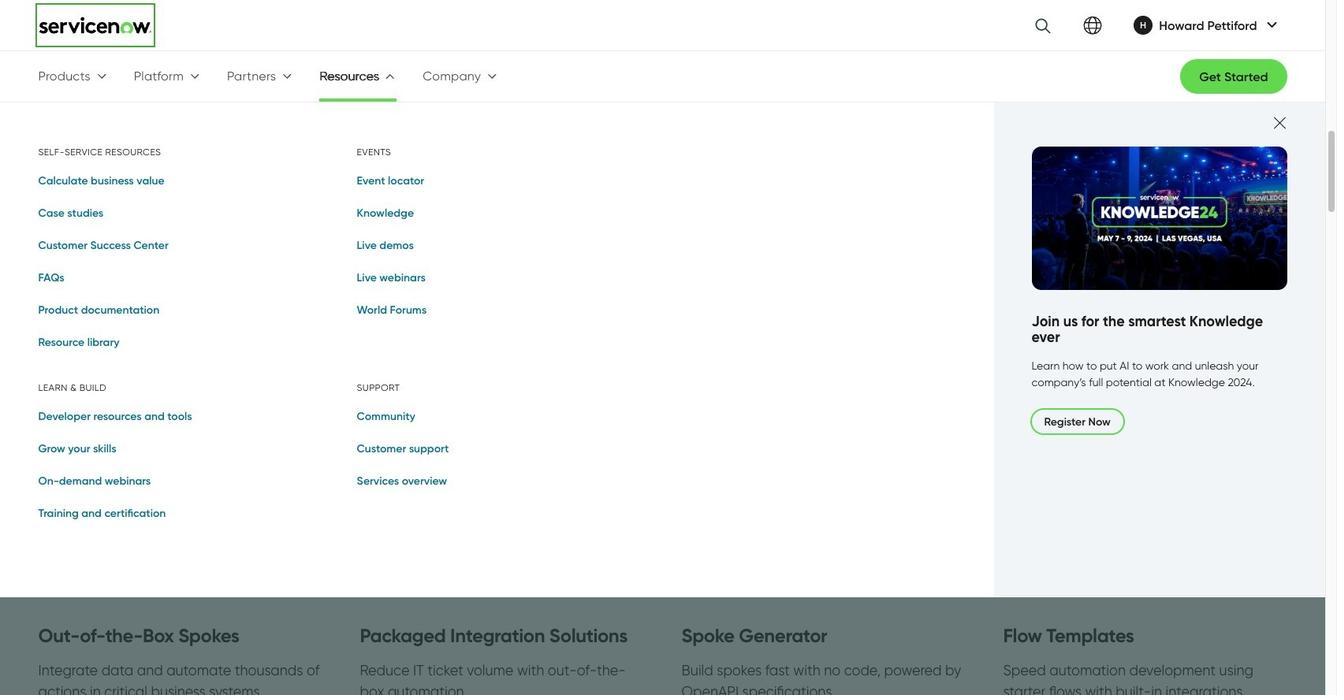 Task type: describe. For each thing, give the bounding box(es) containing it.
k24 nav image image
[[1032, 147, 1287, 290]]

arc image
[[1267, 19, 1278, 31]]



Task type: vqa. For each thing, say whether or not it's contained in the screenshot.
top Shorten
no



Task type: locate. For each thing, give the bounding box(es) containing it.
servicenow image
[[38, 16, 152, 35]]

select your country image
[[1084, 16, 1102, 35]]



